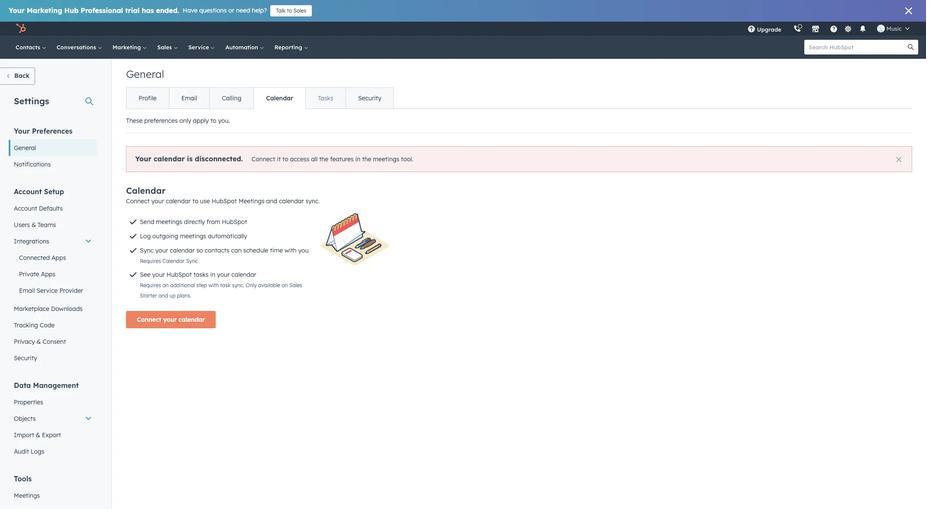 Task type: describe. For each thing, give the bounding box(es) containing it.
1 horizontal spatial marketing
[[113, 44, 143, 51]]

questions
[[199, 6, 227, 14]]

meetings link
[[9, 488, 97, 505]]

meetings inside calendar connect your calendar to use hubspot meetings and calendar sync.
[[239, 198, 265, 205]]

preferences
[[32, 127, 73, 136]]

calendar for calendar
[[266, 94, 293, 102]]

account setup
[[14, 188, 64, 196]]

it
[[277, 156, 281, 163]]

need
[[236, 6, 250, 14]]

greg robinson image
[[877, 25, 885, 32]]

connect inside calendar connect your calendar to use hubspot meetings and calendar sync.
[[126, 198, 150, 205]]

help image
[[830, 26, 838, 33]]

1 vertical spatial sync
[[186, 258, 198, 265]]

setup
[[44, 188, 64, 196]]

has
[[142, 6, 154, 15]]

connect for connect your calendar
[[137, 316, 161, 324]]

connected apps
[[19, 254, 66, 262]]

your for your preferences
[[14, 127, 30, 136]]

step
[[196, 283, 207, 289]]

tasks link
[[305, 88, 346, 109]]

use
[[200, 198, 210, 205]]

these
[[126, 117, 143, 125]]

email for email
[[181, 94, 197, 102]]

calendar inside see your hubspot tasks in your calendar requires an additional step with task sync. only available on sales starter and up plans.
[[231, 271, 256, 279]]

see
[[140, 271, 150, 279]]

your calendar is disconnected. alert
[[126, 146, 913, 172]]

menu containing music
[[742, 22, 916, 36]]

calling
[[222, 94, 241, 102]]

connect your calendar
[[137, 316, 205, 324]]

in inside your calendar is disconnected. "alert"
[[355, 156, 361, 163]]

or
[[228, 6, 234, 14]]

close image for have questions or need help?
[[906, 7, 913, 14]]

marketplace downloads
[[14, 305, 83, 313]]

private apps
[[19, 271, 55, 279]]

general link
[[9, 140, 97, 156]]

your for sync
[[155, 247, 168, 255]]

talk
[[276, 7, 286, 14]]

can
[[231, 247, 242, 255]]

account defaults
[[14, 205, 63, 213]]

all
[[311, 156, 318, 163]]

from
[[207, 218, 220, 226]]

access
[[290, 156, 309, 163]]

calling icon button
[[790, 23, 805, 34]]

connected
[[19, 254, 50, 262]]

calling icon image
[[794, 25, 802, 33]]

log
[[140, 233, 151, 240]]

to left you.
[[211, 117, 216, 125]]

talk to sales
[[276, 7, 307, 14]]

music
[[887, 25, 902, 32]]

in inside see your hubspot tasks in your calendar requires an additional step with task sync. only available on sales starter and up plans.
[[210, 271, 215, 279]]

2 the from the left
[[362, 156, 371, 163]]

provider
[[59, 287, 83, 295]]

teams
[[38, 221, 56, 229]]

notifications
[[14, 161, 51, 169]]

music button
[[872, 22, 915, 36]]

& for consent
[[37, 338, 41, 346]]

users & teams
[[14, 221, 56, 229]]

notifications image
[[859, 26, 867, 33]]

0 vertical spatial marketing
[[27, 6, 62, 15]]

conversations
[[57, 44, 98, 51]]

starter
[[140, 293, 157, 299]]

properties link
[[9, 395, 97, 411]]

additional
[[170, 283, 195, 289]]

sync your calendar so contacts can schedule time with you requires calendar sync
[[140, 247, 309, 265]]

marketplace
[[14, 305, 49, 313]]

calendar inside button
[[179, 316, 205, 324]]

your calendar is disconnected.
[[135, 155, 243, 163]]

email link
[[169, 88, 209, 109]]

& for teams
[[32, 221, 36, 229]]

0 vertical spatial sync
[[140, 247, 154, 255]]

sales link
[[152, 36, 183, 59]]

account setup element
[[9, 187, 97, 367]]

calling link
[[209, 88, 254, 109]]

hubspot image
[[16, 23, 26, 34]]

tool.
[[401, 156, 413, 163]]

calendar up send meetings directly from hubspot
[[166, 198, 191, 205]]

private apps link
[[9, 266, 97, 283]]

is
[[187, 155, 193, 163]]

sales inside button
[[294, 7, 307, 14]]

to inside calendar connect your calendar to use hubspot meetings and calendar sync.
[[193, 198, 198, 205]]

1 horizontal spatial general
[[126, 68, 164, 81]]

calendar connect your calendar to use hubspot meetings and calendar sync.
[[126, 185, 320, 205]]

marketing link
[[107, 36, 152, 59]]

log outgoing meetings automatically
[[140, 233, 247, 240]]

objects
[[14, 416, 36, 423]]

notifications link
[[9, 156, 97, 173]]

see your hubspot tasks in your calendar requires an additional step with task sync. only available on sales starter and up plans.
[[140, 271, 302, 299]]

account for account defaults
[[14, 205, 37, 213]]

integrations
[[14, 238, 49, 246]]

hubspot inside calendar connect your calendar to use hubspot meetings and calendar sync.
[[212, 198, 237, 205]]

1 the from the left
[[319, 156, 329, 163]]

preferences
[[144, 117, 178, 125]]

service link
[[183, 36, 220, 59]]

connect your calendar button
[[126, 312, 216, 329]]

professional
[[81, 6, 123, 15]]

send meetings directly from hubspot
[[140, 218, 247, 226]]

and inside see your hubspot tasks in your calendar requires an additional step with task sync. only available on sales starter and up plans.
[[159, 293, 168, 299]]

audit logs
[[14, 448, 44, 456]]

automation
[[226, 44, 260, 51]]

defaults
[[39, 205, 63, 213]]

Search HubSpot search field
[[805, 40, 911, 55]]

directly
[[184, 218, 205, 226]]

sales inside see your hubspot tasks in your calendar requires an additional step with task sync. only available on sales starter and up plans.
[[289, 283, 302, 289]]

export
[[42, 432, 61, 440]]

you.
[[218, 117, 230, 125]]

your preferences element
[[9, 127, 97, 173]]

hubspot link
[[10, 23, 32, 34]]

and inside calendar connect your calendar to use hubspot meetings and calendar sync.
[[266, 198, 277, 205]]

apply
[[193, 117, 209, 125]]

apps for private apps
[[41, 271, 55, 279]]

1 vertical spatial sales
[[157, 44, 174, 51]]

meetings inside 'link'
[[14, 493, 40, 500]]

on
[[282, 283, 288, 289]]

available
[[258, 283, 280, 289]]



Task type: locate. For each thing, give the bounding box(es) containing it.
connect it to access all the features in the meetings tool.
[[252, 156, 413, 163]]

2 vertical spatial &
[[36, 432, 40, 440]]

0 vertical spatial sync.
[[306, 198, 320, 205]]

2 vertical spatial meetings
[[180, 233, 206, 240]]

your for see
[[152, 271, 165, 279]]

integrations button
[[9, 234, 97, 250]]

meetings inside your calendar is disconnected. "alert"
[[373, 156, 399, 163]]

so
[[196, 247, 203, 255]]

2 vertical spatial your
[[135, 155, 151, 163]]

outgoing
[[152, 233, 178, 240]]

connect left it
[[252, 156, 275, 163]]

your
[[9, 6, 25, 15], [14, 127, 30, 136], [135, 155, 151, 163]]

1 vertical spatial email
[[19, 287, 35, 295]]

1 horizontal spatial sync
[[186, 258, 198, 265]]

0 vertical spatial meetings
[[373, 156, 399, 163]]

0 vertical spatial service
[[188, 44, 211, 51]]

requires up see
[[140, 258, 161, 265]]

1 vertical spatial close image
[[897, 157, 902, 162]]

downloads
[[51, 305, 83, 313]]

privacy & consent link
[[9, 334, 97, 351]]

general up profile link
[[126, 68, 164, 81]]

calendar left 'so'
[[170, 247, 195, 255]]

your inside "alert"
[[135, 155, 151, 163]]

2 requires from the top
[[140, 283, 161, 289]]

help button
[[827, 22, 841, 36]]

hubspot up additional
[[167, 271, 192, 279]]

connect down starter
[[137, 316, 161, 324]]

email service provider link
[[9, 283, 97, 299]]

& right users
[[32, 221, 36, 229]]

meetings up outgoing
[[156, 218, 182, 226]]

account for account setup
[[14, 188, 42, 196]]

0 vertical spatial hubspot
[[212, 198, 237, 205]]

1 vertical spatial meetings
[[156, 218, 182, 226]]

upgrade image
[[748, 26, 756, 33]]

1 horizontal spatial close image
[[906, 7, 913, 14]]

2 vertical spatial calendar
[[162, 258, 185, 265]]

0 horizontal spatial service
[[37, 287, 58, 295]]

your down up
[[163, 316, 177, 324]]

and left up
[[159, 293, 168, 299]]

1 vertical spatial security link
[[9, 351, 97, 367]]

upgrade
[[757, 26, 782, 33]]

audit
[[14, 448, 29, 456]]

email up only
[[181, 94, 197, 102]]

1 vertical spatial sync.
[[232, 283, 244, 289]]

0 vertical spatial connect
[[252, 156, 275, 163]]

marketing left hub
[[27, 6, 62, 15]]

your for your marketing hub professional trial has ended. have questions or need help?
[[9, 6, 25, 15]]

profile link
[[127, 88, 169, 109]]

email service provider
[[19, 287, 83, 295]]

sync. down all
[[306, 198, 320, 205]]

close image for connect it to access all the features in the meetings tool.
[[897, 157, 902, 162]]

connect inside "alert"
[[252, 156, 275, 163]]

your up task
[[217, 271, 230, 279]]

your up hubspot image
[[9, 6, 25, 15]]

profile
[[139, 94, 157, 102]]

calendar link
[[254, 88, 305, 109]]

and down it
[[266, 198, 277, 205]]

1 horizontal spatial with
[[285, 247, 297, 255]]

sales
[[294, 7, 307, 14], [157, 44, 174, 51], [289, 283, 302, 289]]

service
[[188, 44, 211, 51], [37, 287, 58, 295]]

in right features
[[355, 156, 361, 163]]

1 horizontal spatial security
[[358, 94, 381, 102]]

these preferences only apply to you.
[[126, 117, 230, 125]]

& for export
[[36, 432, 40, 440]]

meetings
[[239, 198, 265, 205], [14, 493, 40, 500]]

calendar left is
[[154, 155, 185, 163]]

back link
[[0, 68, 35, 85]]

requires inside see your hubspot tasks in your calendar requires an additional step with task sync. only available on sales starter and up plans.
[[140, 283, 161, 289]]

security inside account setup element
[[14, 355, 37, 363]]

0 vertical spatial and
[[266, 198, 277, 205]]

hub
[[64, 6, 79, 15]]

tools element
[[9, 475, 97, 510]]

your left preferences
[[14, 127, 30, 136]]

calendar inside "alert"
[[154, 155, 185, 163]]

1 vertical spatial in
[[210, 271, 215, 279]]

your
[[151, 198, 164, 205], [155, 247, 168, 255], [152, 271, 165, 279], [217, 271, 230, 279], [163, 316, 177, 324]]

calendar down plans.
[[179, 316, 205, 324]]

reporting link
[[269, 36, 313, 59]]

your up an
[[152, 271, 165, 279]]

send
[[140, 218, 154, 226]]

0 horizontal spatial with
[[208, 283, 219, 289]]

your for your calendar is disconnected.
[[135, 155, 151, 163]]

menu
[[742, 22, 916, 36]]

meetings left tool.
[[373, 156, 399, 163]]

0 horizontal spatial in
[[210, 271, 215, 279]]

private
[[19, 271, 39, 279]]

&
[[32, 221, 36, 229], [37, 338, 41, 346], [36, 432, 40, 440]]

data management element
[[9, 381, 97, 461]]

your down outgoing
[[155, 247, 168, 255]]

0 horizontal spatial email
[[19, 287, 35, 295]]

import & export link
[[9, 428, 97, 444]]

close image inside your calendar is disconnected. "alert"
[[897, 157, 902, 162]]

sync down 'so'
[[186, 258, 198, 265]]

1 vertical spatial your
[[14, 127, 30, 136]]

& right privacy
[[37, 338, 41, 346]]

meetings up automatically
[[239, 198, 265, 205]]

talk to sales button
[[270, 5, 312, 16]]

connect up send
[[126, 198, 150, 205]]

general up notifications
[[14, 144, 36, 152]]

your inside button
[[163, 316, 177, 324]]

1 horizontal spatial the
[[362, 156, 371, 163]]

0 horizontal spatial the
[[319, 156, 329, 163]]

apps up the private apps link
[[52, 254, 66, 262]]

service inside account setup element
[[37, 287, 58, 295]]

1 vertical spatial account
[[14, 205, 37, 213]]

email inside account setup element
[[19, 287, 35, 295]]

hubspot inside see your hubspot tasks in your calendar requires an additional step with task sync. only available on sales starter and up plans.
[[167, 271, 192, 279]]

1 account from the top
[[14, 188, 42, 196]]

sales right marketing link
[[157, 44, 174, 51]]

apps for connected apps
[[52, 254, 66, 262]]

up
[[169, 293, 176, 299]]

1 horizontal spatial sync.
[[306, 198, 320, 205]]

contacts link
[[10, 36, 51, 59]]

to inside your calendar is disconnected. "alert"
[[283, 156, 288, 163]]

import & export
[[14, 432, 61, 440]]

0 vertical spatial requires
[[140, 258, 161, 265]]

hubspot up automatically
[[222, 218, 247, 226]]

1 vertical spatial security
[[14, 355, 37, 363]]

privacy
[[14, 338, 35, 346]]

navigation containing profile
[[126, 88, 394, 109]]

tasks
[[194, 271, 209, 279]]

sync. inside calendar connect your calendar to use hubspot meetings and calendar sync.
[[306, 198, 320, 205]]

settings image
[[845, 25, 852, 33]]

general inside the "your preferences" element
[[14, 144, 36, 152]]

0 vertical spatial security
[[358, 94, 381, 102]]

tools
[[14, 475, 32, 484]]

email
[[181, 94, 197, 102], [19, 287, 35, 295]]

with left you
[[285, 247, 297, 255]]

1 horizontal spatial security link
[[346, 88, 394, 109]]

0 vertical spatial security link
[[346, 88, 394, 109]]

to
[[287, 7, 292, 14], [211, 117, 216, 125], [283, 156, 288, 163], [193, 198, 198, 205]]

marketing down trial
[[113, 44, 143, 51]]

marketplace downloads link
[[9, 301, 97, 318]]

plans.
[[177, 293, 191, 299]]

calendar up the only
[[231, 271, 256, 279]]

1 vertical spatial with
[[208, 283, 219, 289]]

apps up email service provider
[[41, 271, 55, 279]]

account up users
[[14, 205, 37, 213]]

connect inside button
[[137, 316, 161, 324]]

& inside data management 'element'
[[36, 432, 40, 440]]

the
[[319, 156, 329, 163], [362, 156, 371, 163]]

to inside button
[[287, 7, 292, 14]]

only
[[246, 283, 257, 289]]

management
[[33, 382, 79, 390]]

trial
[[125, 6, 140, 15]]

1 vertical spatial marketing
[[113, 44, 143, 51]]

0 vertical spatial general
[[126, 68, 164, 81]]

0 vertical spatial with
[[285, 247, 297, 255]]

2 account from the top
[[14, 205, 37, 213]]

menu item
[[788, 22, 789, 36]]

ended.
[[156, 6, 179, 15]]

tasks
[[318, 94, 334, 102]]

connect for connect it to access all the features in the meetings tool.
[[252, 156, 275, 163]]

import
[[14, 432, 34, 440]]

your for connect
[[163, 316, 177, 324]]

sync. inside see your hubspot tasks in your calendar requires an additional step with task sync. only available on sales starter and up plans.
[[232, 283, 244, 289]]

hubspot right use
[[212, 198, 237, 205]]

the right all
[[319, 156, 329, 163]]

1 vertical spatial apps
[[41, 271, 55, 279]]

1 requires from the top
[[140, 258, 161, 265]]

2 vertical spatial sales
[[289, 283, 302, 289]]

0 vertical spatial meetings
[[239, 198, 265, 205]]

with inside sync your calendar so contacts can schedule time with you requires calendar sync
[[285, 247, 297, 255]]

1 vertical spatial &
[[37, 338, 41, 346]]

your inside calendar connect your calendar to use hubspot meetings and calendar sync.
[[151, 198, 164, 205]]

features
[[330, 156, 354, 163]]

2 vertical spatial hubspot
[[167, 271, 192, 279]]

0 horizontal spatial sync.
[[232, 283, 244, 289]]

security inside navigation
[[358, 94, 381, 102]]

0 horizontal spatial marketing
[[27, 6, 62, 15]]

service down the private apps link
[[37, 287, 58, 295]]

requires up starter
[[140, 283, 161, 289]]

1 horizontal spatial and
[[266, 198, 277, 205]]

close image
[[906, 7, 913, 14], [897, 157, 902, 162]]

account defaults link
[[9, 201, 97, 217]]

& left export
[[36, 432, 40, 440]]

security
[[358, 94, 381, 102], [14, 355, 37, 363]]

data
[[14, 382, 31, 390]]

your down the these
[[135, 155, 151, 163]]

0 horizontal spatial general
[[14, 144, 36, 152]]

your inside sync your calendar so contacts can schedule time with you requires calendar sync
[[155, 247, 168, 255]]

0 horizontal spatial security link
[[9, 351, 97, 367]]

tracking
[[14, 322, 38, 330]]

0 vertical spatial sales
[[294, 7, 307, 14]]

1 horizontal spatial service
[[188, 44, 211, 51]]

you
[[298, 247, 309, 255]]

calendar inside sync your calendar so contacts can schedule time with you requires calendar sync
[[170, 247, 195, 255]]

disconnected.
[[195, 155, 243, 163]]

calendar inside calendar connect your calendar to use hubspot meetings and calendar sync.
[[126, 185, 166, 196]]

0 vertical spatial in
[[355, 156, 361, 163]]

2 vertical spatial connect
[[137, 316, 161, 324]]

help?
[[252, 6, 267, 14]]

email for email service provider
[[19, 287, 35, 295]]

0 vertical spatial account
[[14, 188, 42, 196]]

to right it
[[283, 156, 288, 163]]

calendar inside navigation
[[266, 94, 293, 102]]

account up account defaults
[[14, 188, 42, 196]]

objects button
[[9, 411, 97, 428]]

in right tasks
[[210, 271, 215, 279]]

1 vertical spatial general
[[14, 144, 36, 152]]

tracking code link
[[9, 318, 97, 334]]

to left use
[[193, 198, 198, 205]]

calendar for calendar connect your calendar to use hubspot meetings and calendar sync.
[[126, 185, 166, 196]]

search button
[[904, 40, 919, 55]]

requires inside sync your calendar so contacts can schedule time with you requires calendar sync
[[140, 258, 161, 265]]

marketplaces image
[[812, 26, 820, 33]]

email inside navigation
[[181, 94, 197, 102]]

contacts
[[16, 44, 42, 51]]

conversations link
[[51, 36, 107, 59]]

marketing
[[27, 6, 62, 15], [113, 44, 143, 51]]

notifications button
[[856, 22, 870, 36]]

have
[[183, 6, 198, 14]]

0 vertical spatial email
[[181, 94, 197, 102]]

task
[[220, 283, 231, 289]]

0 vertical spatial close image
[[906, 7, 913, 14]]

requires
[[140, 258, 161, 265], [140, 283, 161, 289]]

sales right the on
[[289, 283, 302, 289]]

1 vertical spatial meetings
[[14, 493, 40, 500]]

1 vertical spatial service
[[37, 287, 58, 295]]

navigation
[[126, 88, 394, 109]]

calendar inside sync your calendar so contacts can schedule time with you requires calendar sync
[[162, 258, 185, 265]]

1 vertical spatial requires
[[140, 283, 161, 289]]

0 vertical spatial &
[[32, 221, 36, 229]]

tracking code
[[14, 322, 55, 330]]

0 horizontal spatial and
[[159, 293, 168, 299]]

1 vertical spatial hubspot
[[222, 218, 247, 226]]

1 vertical spatial calendar
[[126, 185, 166, 196]]

your up send
[[151, 198, 164, 205]]

0 horizontal spatial meetings
[[14, 493, 40, 500]]

1 vertical spatial connect
[[126, 198, 150, 205]]

and
[[266, 198, 277, 205], [159, 293, 168, 299]]

settings link
[[843, 24, 854, 33]]

1 horizontal spatial meetings
[[239, 198, 265, 205]]

0 vertical spatial your
[[9, 6, 25, 15]]

service right the sales link
[[188, 44, 211, 51]]

with inside see your hubspot tasks in your calendar requires an additional step with task sync. only available on sales starter and up plans.
[[208, 283, 219, 289]]

0 vertical spatial apps
[[52, 254, 66, 262]]

connected apps link
[[9, 250, 97, 266]]

with left task
[[208, 283, 219, 289]]

meetings down tools
[[14, 493, 40, 500]]

sales right talk
[[294, 7, 307, 14]]

sync. right task
[[232, 283, 244, 289]]

0 vertical spatial calendar
[[266, 94, 293, 102]]

code
[[40, 322, 55, 330]]

email down private
[[19, 287, 35, 295]]

1 vertical spatial and
[[159, 293, 168, 299]]

0 horizontal spatial security
[[14, 355, 37, 363]]

0 horizontal spatial sync
[[140, 247, 154, 255]]

sync down log
[[140, 247, 154, 255]]

in
[[355, 156, 361, 163], [210, 271, 215, 279]]

1 horizontal spatial in
[[355, 156, 361, 163]]

the right features
[[362, 156, 371, 163]]

back
[[14, 72, 29, 80]]

meetings down send meetings directly from hubspot
[[180, 233, 206, 240]]

search image
[[908, 44, 914, 50]]

to right talk
[[287, 7, 292, 14]]

0 horizontal spatial close image
[[897, 157, 902, 162]]

calendar down access
[[279, 198, 304, 205]]

1 horizontal spatial email
[[181, 94, 197, 102]]



Task type: vqa. For each thing, say whether or not it's contained in the screenshot.
'Search HubSpot' search field
yes



